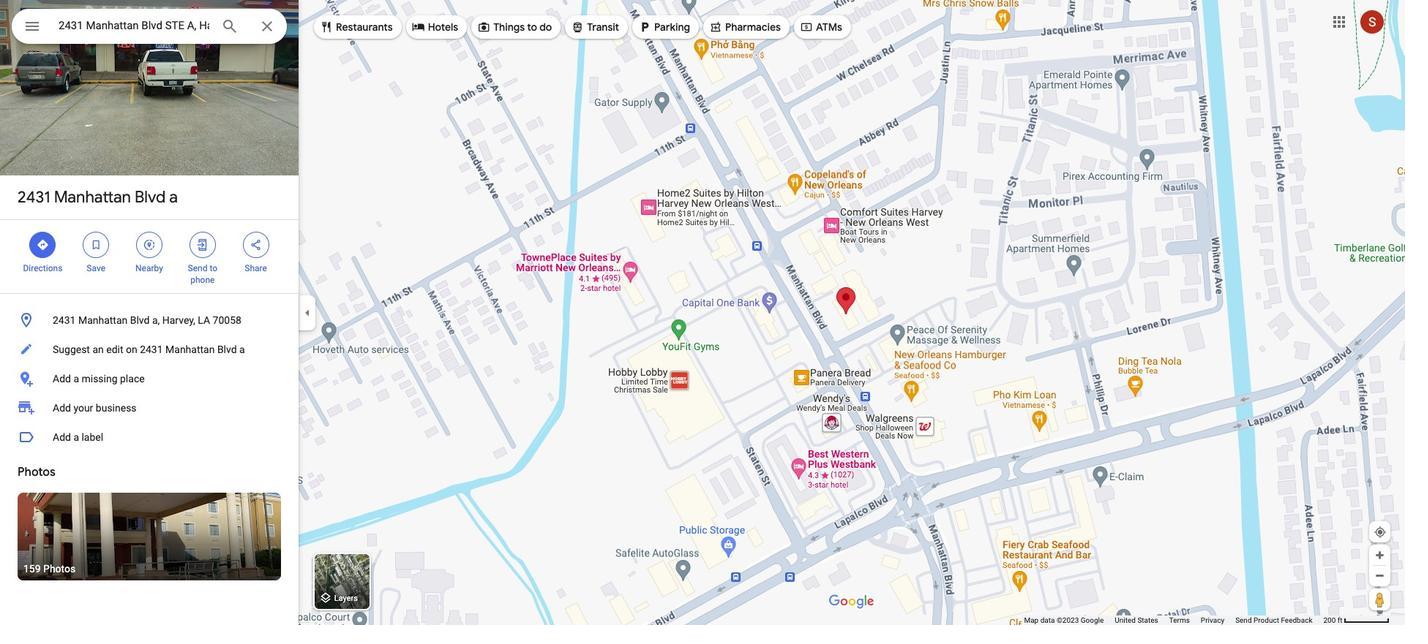 Task type: locate. For each thing, give the bounding box(es) containing it.
1 vertical spatial to
[[210, 263, 217, 274]]

show your location image
[[1374, 526, 1387, 539]]

2431 up 
[[18, 187, 50, 208]]

an
[[93, 344, 104, 356]]


[[143, 237, 156, 253]]

2431 right on
[[140, 344, 163, 356]]

None field
[[59, 17, 209, 34]]

1 horizontal spatial send
[[1236, 617, 1252, 625]]


[[709, 19, 722, 35]]

0 vertical spatial photos
[[18, 466, 55, 480]]

 atms
[[800, 19, 842, 35]]

suggest an edit on 2431 manhattan blvd a
[[53, 344, 245, 356]]

2431 manhattan blvd a main content
[[0, 0, 299, 626]]

2431 inside button
[[140, 344, 163, 356]]

manhattan up 
[[54, 187, 131, 208]]

united
[[1115, 617, 1136, 625]]

your
[[73, 403, 93, 414]]

1 vertical spatial manhattan
[[78, 315, 128, 326]]

add left label
[[53, 432, 71, 444]]

1 horizontal spatial 2431
[[53, 315, 76, 326]]

business
[[96, 403, 137, 414]]

google maps element
[[0, 0, 1405, 626]]

2431 for 2431 manhattan blvd a
[[18, 187, 50, 208]]


[[800, 19, 813, 35]]

2 vertical spatial 2431
[[140, 344, 163, 356]]

manhattan up an
[[78, 315, 128, 326]]

200 ft
[[1324, 617, 1343, 625]]

map
[[1024, 617, 1039, 625]]

a down 70058
[[239, 344, 245, 356]]

share
[[245, 263, 267, 274]]

1 vertical spatial photos
[[43, 564, 76, 575]]

place
[[120, 373, 145, 385]]

send up phone
[[188, 263, 207, 274]]

0 vertical spatial send
[[188, 263, 207, 274]]

 pharmacies
[[709, 19, 781, 35]]

footer inside google maps element
[[1024, 616, 1324, 626]]

1 horizontal spatial to
[[527, 20, 537, 34]]

2431 for 2431 manhattan blvd a, harvey, la 70058
[[53, 315, 76, 326]]

2 horizontal spatial 2431
[[140, 344, 163, 356]]

 transit
[[571, 19, 619, 35]]

terms button
[[1169, 616, 1190, 626]]

2 vertical spatial manhattan
[[165, 344, 215, 356]]

blvd up ""
[[135, 187, 166, 208]]

footer
[[1024, 616, 1324, 626]]

add inside button
[[53, 373, 71, 385]]

send for send to phone
[[188, 263, 207, 274]]

blvd
[[135, 187, 166, 208], [130, 315, 150, 326], [217, 344, 237, 356]]

do
[[540, 20, 552, 34]]

2431 manhattan blvd a, harvey, la 70058
[[53, 315, 241, 326]]

add inside "link"
[[53, 403, 71, 414]]

blvd inside button
[[217, 344, 237, 356]]

a inside button
[[73, 373, 79, 385]]

159
[[23, 564, 41, 575]]

hotels
[[428, 20, 458, 34]]

layers
[[334, 595, 358, 604]]

a left missing
[[73, 373, 79, 385]]


[[638, 19, 651, 35]]

add inside button
[[53, 432, 71, 444]]

manhattan down harvey,
[[165, 344, 215, 356]]

add down suggest
[[53, 373, 71, 385]]

terms
[[1169, 617, 1190, 625]]

0 horizontal spatial send
[[188, 263, 207, 274]]

0 vertical spatial manhattan
[[54, 187, 131, 208]]

parking
[[654, 20, 690, 34]]

0 vertical spatial blvd
[[135, 187, 166, 208]]

3 add from the top
[[53, 432, 71, 444]]

to inside  things to do
[[527, 20, 537, 34]]

add left "your" at the left of page
[[53, 403, 71, 414]]

a left label
[[73, 432, 79, 444]]

collapse side panel image
[[299, 305, 315, 321]]

zoom out image
[[1375, 571, 1386, 582]]

1 add from the top
[[53, 373, 71, 385]]

2 add from the top
[[53, 403, 71, 414]]

send
[[188, 263, 207, 274], [1236, 617, 1252, 625]]

 search field
[[12, 9, 287, 47]]

photos right 159 at bottom
[[43, 564, 76, 575]]

blvd for a
[[135, 187, 166, 208]]

google account: sheryl atherton  
(sheryl.atherton@adept.ai) image
[[1361, 10, 1384, 33]]

0 vertical spatial 2431
[[18, 187, 50, 208]]

blvd inside button
[[130, 315, 150, 326]]

2431
[[18, 187, 50, 208], [53, 315, 76, 326], [140, 344, 163, 356]]

0 horizontal spatial to
[[210, 263, 217, 274]]

photos down the add a label
[[18, 466, 55, 480]]

0 vertical spatial add
[[53, 373, 71, 385]]

send inside button
[[1236, 617, 1252, 625]]

to up phone
[[210, 263, 217, 274]]

label
[[82, 432, 103, 444]]

actions for 2431 manhattan blvd a region
[[0, 220, 299, 294]]

a
[[169, 187, 178, 208], [239, 344, 245, 356], [73, 373, 79, 385], [73, 432, 79, 444]]

2 vertical spatial add
[[53, 432, 71, 444]]

blvd down 70058
[[217, 344, 237, 356]]

add for add your business
[[53, 403, 71, 414]]

show street view coverage image
[[1369, 589, 1391, 611]]

manhattan inside button
[[78, 315, 128, 326]]

blvd left a, on the left bottom of the page
[[130, 315, 150, 326]]

1 vertical spatial add
[[53, 403, 71, 414]]

send left product
[[1236, 617, 1252, 625]]


[[196, 237, 209, 253]]

add a missing place
[[53, 373, 145, 385]]


[[571, 19, 584, 35]]

united states button
[[1115, 616, 1158, 626]]

1 vertical spatial blvd
[[130, 315, 150, 326]]

send inside send to phone
[[188, 263, 207, 274]]

1 vertical spatial 2431
[[53, 315, 76, 326]]

0 vertical spatial to
[[527, 20, 537, 34]]

2431 inside button
[[53, 315, 76, 326]]

manhattan
[[54, 187, 131, 208], [78, 315, 128, 326], [165, 344, 215, 356]]

add a label button
[[0, 423, 299, 452]]

save
[[87, 263, 105, 274]]

to
[[527, 20, 537, 34], [210, 263, 217, 274]]

200
[[1324, 617, 1336, 625]]

0 horizontal spatial 2431
[[18, 187, 50, 208]]

to left do
[[527, 20, 537, 34]]

product
[[1254, 617, 1279, 625]]

atms
[[816, 20, 842, 34]]

footer containing map data ©2023 google
[[1024, 616, 1324, 626]]

2431 up suggest
[[53, 315, 76, 326]]

add your business link
[[0, 394, 299, 423]]

ft
[[1338, 617, 1343, 625]]

photos
[[18, 466, 55, 480], [43, 564, 76, 575]]

1 vertical spatial send
[[1236, 617, 1252, 625]]

2 vertical spatial blvd
[[217, 344, 237, 356]]

edit
[[106, 344, 123, 356]]

add for add a missing place
[[53, 373, 71, 385]]

add for add a label
[[53, 432, 71, 444]]

add
[[53, 373, 71, 385], [53, 403, 71, 414], [53, 432, 71, 444]]



Task type: vqa. For each thing, say whether or not it's contained in the screenshot.


Task type: describe. For each thing, give the bounding box(es) containing it.
200 ft button
[[1324, 617, 1390, 625]]

159 photos button
[[18, 493, 281, 581]]

blvd for a,
[[130, 315, 150, 326]]

manhattan inside button
[[165, 344, 215, 356]]

add a label
[[53, 432, 103, 444]]

google
[[1081, 617, 1104, 625]]

directions
[[23, 263, 62, 274]]

manhattan for 2431 manhattan blvd a, harvey, la 70058
[[78, 315, 128, 326]]

 restaurants
[[320, 19, 393, 35]]

a up actions for 2431 manhattan blvd a region
[[169, 187, 178, 208]]

zoom in image
[[1375, 550, 1386, 561]]


[[89, 237, 103, 253]]

none field inside 2431 manhattan blvd ste a, harvey, la 70058 field
[[59, 17, 209, 34]]


[[412, 19, 425, 35]]

transit
[[587, 20, 619, 34]]

a,
[[152, 315, 160, 326]]

harvey,
[[162, 315, 195, 326]]

suggest an edit on 2431 manhattan blvd a button
[[0, 335, 299, 364]]


[[23, 16, 41, 37]]

data
[[1041, 617, 1055, 625]]

159 photos
[[23, 564, 76, 575]]

restaurants
[[336, 20, 393, 34]]

 things to do
[[477, 19, 552, 35]]

states
[[1138, 617, 1158, 625]]

 parking
[[638, 19, 690, 35]]

add your business
[[53, 403, 137, 414]]

to inside send to phone
[[210, 263, 217, 274]]


[[249, 237, 262, 253]]

privacy button
[[1201, 616, 1225, 626]]

things
[[493, 20, 525, 34]]

phone
[[190, 275, 215, 285]]

map data ©2023 google
[[1024, 617, 1104, 625]]

pharmacies
[[725, 20, 781, 34]]

©2023
[[1057, 617, 1079, 625]]


[[477, 19, 490, 35]]

feedback
[[1281, 617, 1313, 625]]

suggest
[[53, 344, 90, 356]]

united states
[[1115, 617, 1158, 625]]

 button
[[12, 9, 53, 47]]

 hotels
[[412, 19, 458, 35]]

2431 manhattan blvd a, harvey, la 70058 button
[[0, 306, 299, 335]]

nearby
[[135, 263, 163, 274]]

manhattan for 2431 manhattan blvd a
[[54, 187, 131, 208]]

send for send product feedback
[[1236, 617, 1252, 625]]

la
[[198, 315, 210, 326]]

send to phone
[[188, 263, 217, 285]]

privacy
[[1201, 617, 1225, 625]]

missing
[[82, 373, 118, 385]]

send product feedback button
[[1236, 616, 1313, 626]]

photos inside button
[[43, 564, 76, 575]]


[[36, 237, 49, 253]]

send product feedback
[[1236, 617, 1313, 625]]

add a missing place button
[[0, 364, 299, 394]]

on
[[126, 344, 137, 356]]

2431 Manhattan Blvd STE A, Harvey, LA 70058 field
[[12, 9, 287, 44]]

70058
[[213, 315, 241, 326]]


[[320, 19, 333, 35]]

2431 manhattan blvd a
[[18, 187, 178, 208]]



